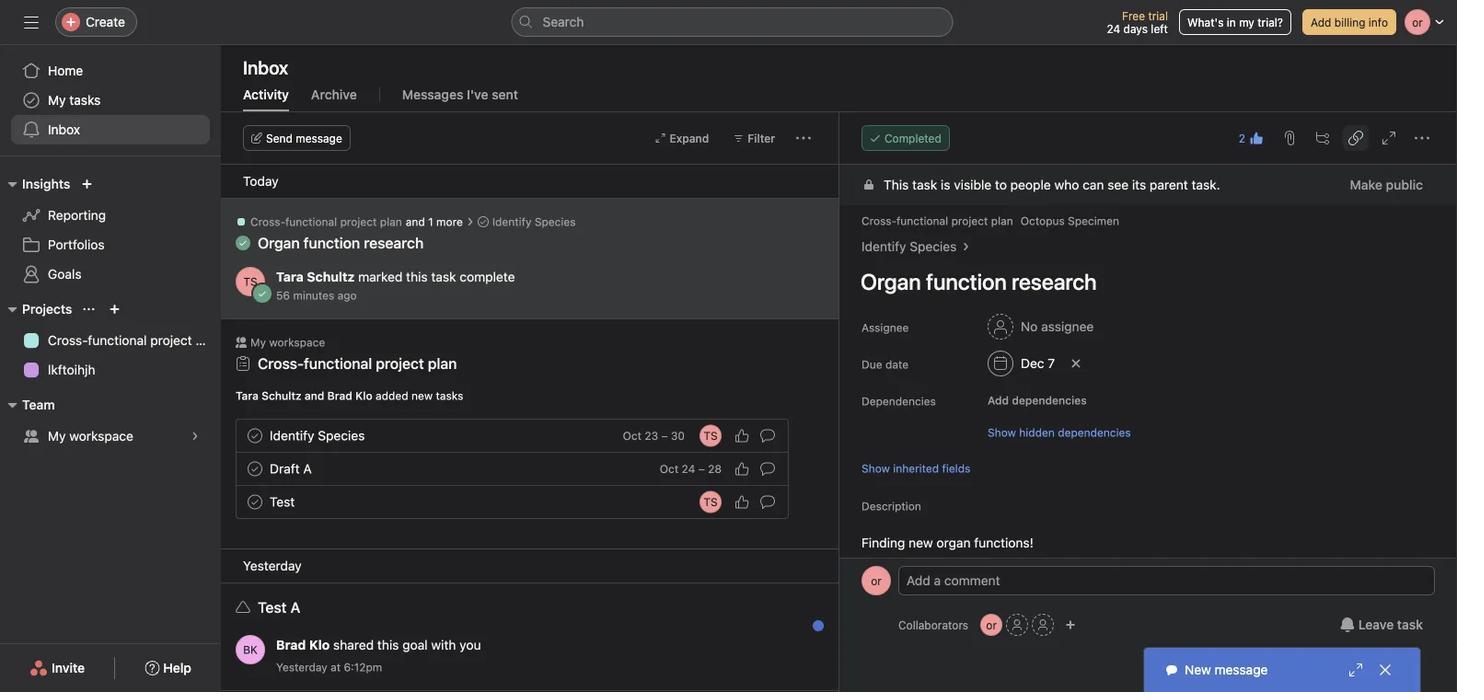 Task type: vqa. For each thing, say whether or not it's contained in the screenshot.
Timeline link to the left
no



Task type: locate. For each thing, give the bounding box(es) containing it.
archive
[[311, 87, 357, 102]]

my inside global element
[[48, 93, 66, 108]]

0 horizontal spatial my workspace
[[48, 429, 133, 444]]

0 horizontal spatial identify
[[270, 428, 315, 443]]

0 vertical spatial task
[[913, 177, 938, 192]]

cross-
[[862, 215, 897, 227], [250, 215, 285, 228], [48, 333, 88, 348], [258, 355, 304, 373]]

workspace down lkftoihjh link
[[69, 429, 133, 444]]

task left complete
[[431, 269, 456, 285]]

and
[[406, 215, 425, 228], [305, 390, 325, 402]]

cross-functional project plan inside projects element
[[48, 333, 221, 348]]

0 vertical spatial schultz
[[307, 269, 355, 285]]

0 horizontal spatial species
[[318, 428, 365, 443]]

functional up lkftoihjh link
[[88, 333, 147, 348]]

in
[[1227, 16, 1237, 29]]

tara for and
[[236, 390, 259, 402]]

0 vertical spatial yesterday
[[243, 559, 302, 574]]

tasks
[[69, 93, 101, 108], [436, 390, 464, 402]]

schultz up completed checkbox
[[262, 390, 302, 402]]

cross- up lkftoihjh
[[48, 333, 88, 348]]

brad
[[328, 390, 353, 402], [276, 638, 306, 653]]

– left 28
[[699, 463, 705, 476]]

0 vertical spatial klo
[[356, 390, 373, 402]]

cross- inside projects element
[[48, 333, 88, 348]]

1 vertical spatial 0 comments image
[[761, 495, 775, 510]]

search list box
[[512, 7, 954, 37]]

search
[[543, 14, 584, 29]]

completed image left test
[[244, 491, 266, 513]]

make public button
[[1339, 169, 1436, 202]]

1 vertical spatial workspace
[[69, 429, 133, 444]]

3 0 likes. click to like this task image from the top
[[735, 495, 750, 510]]

ts right 30
[[704, 430, 718, 442]]

new right added
[[412, 390, 433, 402]]

home
[[48, 63, 83, 78]]

1 horizontal spatial my workspace
[[250, 336, 325, 349]]

24 left days
[[1107, 22, 1121, 35]]

0 horizontal spatial tasks
[[69, 93, 101, 108]]

1 0 comments image from the top
[[761, 462, 775, 477]]

0 horizontal spatial oct
[[623, 430, 642, 442]]

identify up complete
[[493, 215, 532, 228]]

0 horizontal spatial 24
[[682, 463, 696, 476]]

oct down 30
[[660, 463, 679, 476]]

0 vertical spatial oct
[[623, 430, 642, 442]]

1 vertical spatial tara
[[236, 390, 259, 402]]

specimen
[[1068, 215, 1120, 227]]

tara inside tara schultz marked this task complete 56 minutes ago
[[276, 269, 304, 285]]

workspace down 56
[[269, 336, 325, 349]]

cross-functional project plan link up tara schultz and brad klo added new tasks
[[258, 355, 457, 373]]

main content
[[840, 165, 1458, 693]]

identify down this
[[862, 239, 907, 254]]

1 horizontal spatial and
[[406, 215, 425, 228]]

and up 'a'
[[305, 390, 325, 402]]

2 0 comments image from the top
[[761, 495, 775, 510]]

2 completed image from the top
[[244, 458, 266, 480]]

0 vertical spatial tara
[[276, 269, 304, 285]]

schultz for and
[[262, 390, 302, 402]]

identify up draft a
[[270, 428, 315, 443]]

project
[[952, 215, 988, 227], [340, 215, 377, 228], [150, 333, 192, 348], [376, 355, 424, 373]]

tara schultz link
[[276, 269, 355, 285]]

species
[[535, 215, 576, 228], [910, 239, 957, 254], [318, 428, 365, 443]]

1 horizontal spatial this
[[406, 269, 428, 285]]

archive link
[[311, 87, 357, 111]]

bk button
[[236, 635, 265, 665]]

ts button down 28
[[700, 491, 722, 513]]

– right 23 in the bottom left of the page
[[662, 430, 668, 442]]

cross- down 56
[[258, 355, 304, 373]]

1 vertical spatial klo
[[309, 638, 330, 653]]

0 vertical spatial my workspace
[[250, 336, 325, 349]]

1 vertical spatial oct
[[660, 463, 679, 476]]

0 horizontal spatial this
[[377, 638, 399, 653]]

sent
[[492, 87, 519, 102]]

cross-functional project plan
[[250, 215, 402, 228], [48, 333, 221, 348], [258, 355, 457, 373]]

insights element
[[0, 168, 221, 293]]

no assignee
[[1021, 319, 1094, 334]]

goals link
[[11, 260, 210, 289]]

identify species inside organ function research dialog
[[862, 239, 957, 254]]

0 horizontal spatial –
[[662, 430, 668, 442]]

0 horizontal spatial new
[[412, 390, 433, 402]]

1 vertical spatial identify
[[862, 239, 907, 254]]

inbox down my tasks
[[48, 122, 80, 137]]

tasks inside global element
[[69, 93, 101, 108]]

my tasks link
[[11, 86, 210, 115]]

completed checkbox for draft a
[[244, 458, 266, 480]]

schultz for marked
[[307, 269, 355, 285]]

show for show inherited fields
[[862, 462, 890, 475]]

56
[[276, 289, 290, 302]]

1 vertical spatial my workspace
[[48, 429, 133, 444]]

6:12pm
[[344, 661, 382, 674]]

ts down 28
[[704, 496, 718, 509]]

identify species up 'a'
[[270, 428, 365, 443]]

workspace
[[269, 336, 325, 349], [69, 429, 133, 444]]

functional up tara schultz and brad klo added new tasks
[[304, 355, 372, 373]]

oct left 23 in the bottom left of the page
[[623, 430, 642, 442]]

brad klo link
[[276, 638, 330, 653]]

draft
[[270, 461, 300, 477]]

collaborators
[[899, 619, 969, 632]]

2 horizontal spatial identify
[[862, 239, 907, 254]]

ts left tara schultz link
[[243, 275, 258, 288]]

this inside brad klo shared this goal with you yesterday at 6:12pm
[[377, 638, 399, 653]]

my for my workspace link on the left
[[48, 429, 66, 444]]

organ
[[258, 234, 300, 252]]

yesterday up the test a at the bottom left of the page
[[243, 559, 302, 574]]

1 vertical spatial identify species
[[862, 239, 957, 254]]

1 vertical spatial dependencies
[[1058, 426, 1132, 439]]

my workspace down team
[[48, 429, 133, 444]]

0 vertical spatial inbox
[[243, 56, 288, 78]]

project up lkftoihjh link
[[150, 333, 192, 348]]

0 comments image
[[761, 462, 775, 477], [761, 495, 775, 510]]

functional up identify species link
[[897, 215, 949, 227]]

this for and 1 more
[[406, 269, 428, 285]]

1 vertical spatial this
[[377, 638, 399, 653]]

0 horizontal spatial identify species
[[270, 428, 365, 443]]

what's in my trial?
[[1188, 16, 1284, 29]]

parent
[[1150, 177, 1189, 192]]

30
[[671, 430, 685, 442]]

0 horizontal spatial task
[[431, 269, 456, 285]]

cross-functional project plan up the organ function research
[[250, 215, 402, 228]]

or button right collaborators
[[981, 614, 1003, 636]]

project down "visible"
[[952, 215, 988, 227]]

1 horizontal spatial species
[[535, 215, 576, 228]]

1 horizontal spatial schultz
[[307, 269, 355, 285]]

this for test a
[[377, 638, 399, 653]]

more actions for this task image
[[1415, 131, 1430, 146]]

add subtask image
[[1316, 131, 1331, 146]]

new left organ
[[909, 536, 934, 551]]

leave
[[1359, 617, 1394, 633]]

plan inside organ function research dialog
[[992, 215, 1014, 227]]

2 0 likes. click to like this task image from the top
[[735, 462, 750, 477]]

tara up completed checkbox
[[236, 390, 259, 402]]

show left the hidden
[[988, 426, 1017, 439]]

0 vertical spatial brad
[[328, 390, 353, 402]]

0 vertical spatial completed checkbox
[[244, 458, 266, 480]]

functional inside main content
[[897, 215, 949, 227]]

schultz up the ago
[[307, 269, 355, 285]]

task.
[[1192, 177, 1221, 192]]

0 likes. click to like this task image
[[735, 429, 750, 443], [735, 462, 750, 477], [735, 495, 750, 510]]

0 horizontal spatial tara
[[236, 390, 259, 402]]

1 vertical spatial and
[[305, 390, 325, 402]]

1 completed checkbox from the top
[[244, 458, 266, 480]]

completed image left the "draft"
[[244, 458, 266, 480]]

lkftoihjh link
[[11, 355, 210, 385]]

show left inherited
[[862, 462, 890, 475]]

2 vertical spatial task
[[1398, 617, 1424, 633]]

0 horizontal spatial klo
[[309, 638, 330, 653]]

this inside tara schultz marked this task complete 56 minutes ago
[[406, 269, 428, 285]]

1 vertical spatial inbox
[[48, 122, 80, 137]]

1 horizontal spatial tasks
[[436, 390, 464, 402]]

projects
[[22, 302, 72, 317]]

2 completed checkbox from the top
[[244, 491, 266, 513]]

Completed checkbox
[[244, 458, 266, 480], [244, 491, 266, 513]]

shared
[[333, 638, 374, 653]]

cross-functional project plan down the new project or portfolio image
[[48, 333, 221, 348]]

1 horizontal spatial new
[[909, 536, 934, 551]]

hide sidebar image
[[24, 15, 39, 29]]

1 vertical spatial or
[[987, 619, 997, 632]]

cross-functional project plan up tara schultz and brad klo added new tasks
[[258, 355, 457, 373]]

messages
[[402, 87, 464, 102]]

create button
[[55, 7, 137, 37]]

cross- up identify species link
[[862, 215, 897, 227]]

1 vertical spatial show
[[862, 462, 890, 475]]

species inside main content
[[910, 239, 957, 254]]

1 vertical spatial yesterday
[[276, 661, 328, 674]]

my workspace
[[250, 336, 325, 349], [48, 429, 133, 444]]

task left is
[[913, 177, 938, 192]]

functional up the organ function research
[[285, 215, 337, 228]]

2 vertical spatial my
[[48, 429, 66, 444]]

identify species down this
[[862, 239, 957, 254]]

cross-functional project plan link down the new project or portfolio image
[[11, 326, 221, 355]]

0 horizontal spatial schultz
[[262, 390, 302, 402]]

2 vertical spatial 0 likes. click to like this task image
[[735, 495, 750, 510]]

1 horizontal spatial inbox
[[243, 56, 288, 78]]

add inside organ function research dialog
[[988, 394, 1009, 407]]

or
[[871, 575, 882, 588], [987, 619, 997, 632]]

0 comments image for test
[[761, 495, 775, 510]]

1 horizontal spatial identify species
[[493, 215, 576, 228]]

this left goal
[[377, 638, 399, 653]]

0 horizontal spatial cross-functional project plan link
[[11, 326, 221, 355]]

and left 1
[[406, 215, 425, 228]]

0 comments image
[[761, 429, 775, 443]]

0 horizontal spatial show
[[862, 462, 890, 475]]

identify species
[[493, 215, 576, 228], [862, 239, 957, 254], [270, 428, 365, 443]]

ts
[[243, 275, 258, 288], [704, 430, 718, 442], [704, 496, 718, 509]]

my inside teams element
[[48, 429, 66, 444]]

task right leave
[[1398, 617, 1424, 633]]

new message
[[1185, 663, 1269, 678]]

0 horizontal spatial or
[[871, 575, 882, 588]]

1 vertical spatial species
[[910, 239, 957, 254]]

2 horizontal spatial cross-functional project plan link
[[862, 215, 1014, 227]]

free trial 24 days left
[[1107, 9, 1169, 35]]

brad down the test a at the bottom left of the page
[[276, 638, 306, 653]]

send message
[[266, 132, 342, 145]]

tara up 56
[[276, 269, 304, 285]]

brad klo shared this goal with you yesterday at 6:12pm
[[276, 638, 481, 674]]

make public
[[1351, 177, 1424, 192]]

completed
[[885, 132, 942, 145]]

0 vertical spatial dependencies
[[1012, 394, 1087, 407]]

0 vertical spatial my
[[48, 93, 66, 108]]

1 horizontal spatial –
[[699, 463, 705, 476]]

1 vertical spatial new
[[909, 536, 934, 551]]

marked
[[358, 269, 403, 285]]

this
[[406, 269, 428, 285], [377, 638, 399, 653]]

invite
[[52, 661, 85, 676]]

or button down finding
[[862, 566, 891, 596]]

my
[[48, 93, 66, 108], [250, 336, 266, 349], [48, 429, 66, 444]]

add down dec 7 dropdown button
[[988, 394, 1009, 407]]

ts button left 56
[[236, 267, 265, 297]]

– for identify species
[[662, 430, 668, 442]]

completed button
[[862, 125, 950, 151]]

1 horizontal spatial show
[[988, 426, 1017, 439]]

brad left added
[[328, 390, 353, 402]]

this right marked
[[406, 269, 428, 285]]

0 vertical spatial this
[[406, 269, 428, 285]]

plan
[[992, 215, 1014, 227], [380, 215, 402, 228], [196, 333, 221, 348], [428, 355, 457, 373]]

0 vertical spatial –
[[662, 430, 668, 442]]

0 vertical spatial workspace
[[269, 336, 325, 349]]

0 vertical spatial identify species
[[493, 215, 576, 228]]

identify species up complete
[[493, 215, 576, 228]]

add left the billing
[[1311, 16, 1332, 29]]

completed image for draft
[[244, 458, 266, 480]]

yesterday
[[243, 559, 302, 574], [276, 661, 328, 674]]

completed image
[[244, 425, 266, 447], [244, 458, 266, 480], [244, 491, 266, 513]]

yesterday down brad klo link
[[276, 661, 328, 674]]

add for add billing info
[[1311, 16, 1332, 29]]

or down finding
[[871, 575, 882, 588]]

its
[[1133, 177, 1147, 192]]

team
[[22, 397, 55, 413]]

1 vertical spatial 0 likes. click to like this task image
[[735, 462, 750, 477]]

0 horizontal spatial inbox
[[48, 122, 80, 137]]

klo left added
[[356, 390, 373, 402]]

dependencies up the show hidden dependencies button
[[1012, 394, 1087, 407]]

is
[[941, 177, 951, 192]]

1 vertical spatial task
[[431, 269, 456, 285]]

at
[[331, 661, 341, 674]]

tasks down home
[[69, 93, 101, 108]]

message
[[296, 132, 342, 145]]

organ function research
[[258, 234, 424, 252]]

identify
[[493, 215, 532, 228], [862, 239, 907, 254], [270, 428, 315, 443]]

inbox link
[[11, 115, 210, 145]]

1 completed image from the top
[[244, 425, 266, 447]]

1 horizontal spatial 24
[[1107, 22, 1121, 35]]

finding
[[862, 536, 906, 551]]

ts button right 30
[[700, 425, 722, 447]]

cross-functional project plan link down is
[[862, 215, 1014, 227]]

attachments: add a file to this task, organ function research image
[[1283, 131, 1298, 146]]

0 vertical spatial tasks
[[69, 93, 101, 108]]

0 vertical spatial or
[[871, 575, 882, 588]]

0 vertical spatial completed image
[[244, 425, 266, 447]]

inbox up activity
[[243, 56, 288, 78]]

completed checkbox left test
[[244, 491, 266, 513]]

0 horizontal spatial add
[[988, 394, 1009, 407]]

tasks right added
[[436, 390, 464, 402]]

completed image right see details, my workspace icon
[[244, 425, 266, 447]]

or right collaborators
[[987, 619, 997, 632]]

1 horizontal spatial workspace
[[269, 336, 325, 349]]

my workspace down 56
[[250, 336, 325, 349]]

copy task link image
[[1349, 131, 1364, 146]]

completed checkbox left the "draft"
[[244, 458, 266, 480]]

23
[[645, 430, 659, 442]]

new project or portfolio image
[[109, 304, 120, 315]]

1 horizontal spatial tara
[[276, 269, 304, 285]]

klo left shared
[[309, 638, 330, 653]]

0 horizontal spatial and
[[305, 390, 325, 402]]

completed image for identify
[[244, 425, 266, 447]]

free
[[1123, 9, 1146, 22]]

1 vertical spatial completed checkbox
[[244, 491, 266, 513]]

0 vertical spatial identify
[[493, 215, 532, 228]]

2 vertical spatial completed image
[[244, 491, 266, 513]]

cross-functional project plan octopus specimen
[[862, 215, 1120, 227]]

dependencies right the hidden
[[1058, 426, 1132, 439]]

schultz inside tara schultz marked this task complete 56 minutes ago
[[307, 269, 355, 285]]

task inside button
[[1398, 617, 1424, 633]]

more
[[437, 215, 463, 228]]

2 vertical spatial cross-functional project plan
[[258, 355, 457, 373]]

24 left 28
[[682, 463, 696, 476]]

more actions image
[[797, 131, 811, 146]]

leave task
[[1359, 617, 1424, 633]]

1 vertical spatial schultz
[[262, 390, 302, 402]]



Task type: describe. For each thing, give the bounding box(es) containing it.
who
[[1055, 177, 1080, 192]]

– for draft a
[[699, 463, 705, 476]]

organ function research dialog
[[840, 112, 1458, 693]]

goals
[[48, 267, 82, 282]]

yesterday inside brad klo shared this goal with you yesterday at 6:12pm
[[276, 661, 328, 674]]

plan inside projects element
[[196, 333, 221, 348]]

projects element
[[0, 293, 221, 389]]

visible
[[954, 177, 992, 192]]

due date
[[862, 358, 909, 371]]

help
[[163, 661, 191, 676]]

projects button
[[0, 298, 72, 320]]

show options, current sort, top image
[[83, 304, 94, 315]]

date
[[886, 358, 909, 371]]

expand
[[670, 132, 709, 145]]

insights
[[22, 176, 70, 192]]

full screen image
[[1382, 131, 1397, 146]]

1 0 likes. click to like this task image from the top
[[735, 429, 750, 443]]

trial
[[1149, 9, 1169, 22]]

due
[[862, 358, 883, 371]]

send message button
[[243, 125, 351, 151]]

2 vertical spatial identify
[[270, 428, 315, 443]]

show hidden dependencies
[[988, 426, 1132, 439]]

dec 7 button
[[980, 347, 1064, 380]]

to
[[995, 177, 1007, 192]]

2 vertical spatial identify species
[[270, 428, 365, 443]]

people
[[1011, 177, 1051, 192]]

reporting link
[[11, 201, 210, 230]]

add dependencies button
[[980, 388, 1096, 413]]

dec
[[1021, 356, 1045, 371]]

messages i've sent link
[[402, 87, 519, 111]]

filter
[[748, 132, 775, 145]]

dec 7
[[1021, 356, 1056, 371]]

1 horizontal spatial or
[[987, 619, 997, 632]]

activity link
[[243, 87, 289, 111]]

this
[[884, 177, 909, 192]]

1 horizontal spatial identify
[[493, 215, 532, 228]]

oct for identify species
[[623, 430, 642, 442]]

send
[[266, 132, 293, 145]]

test
[[270, 495, 295, 510]]

1 horizontal spatial klo
[[356, 390, 373, 402]]

i've
[[467, 87, 489, 102]]

7
[[1048, 356, 1056, 371]]

help button
[[133, 652, 203, 685]]

task for this
[[913, 177, 938, 192]]

description
[[862, 500, 922, 513]]

0 vertical spatial and
[[406, 215, 425, 228]]

messages i've sent
[[402, 87, 519, 102]]

28
[[708, 463, 722, 476]]

leave task button
[[1329, 609, 1436, 642]]

expand new message image
[[1349, 663, 1364, 678]]

trial?
[[1258, 16, 1284, 29]]

0 vertical spatial new
[[412, 390, 433, 402]]

clear due date image
[[1071, 358, 1082, 369]]

Completed checkbox
[[244, 425, 266, 447]]

cross-functional project plan link for 'octopus specimen' link
[[862, 215, 1014, 227]]

functional inside projects element
[[88, 333, 147, 348]]

1 horizontal spatial cross-functional project plan link
[[258, 355, 457, 373]]

minutes
[[293, 289, 335, 302]]

search button
[[512, 7, 954, 37]]

teams element
[[0, 389, 221, 455]]

tara for marked
[[276, 269, 304, 285]]

task inside tara schultz marked this task complete 56 minutes ago
[[431, 269, 456, 285]]

0 vertical spatial ts button
[[236, 267, 265, 297]]

0 vertical spatial cross-functional project plan
[[250, 215, 402, 228]]

test a
[[258, 599, 301, 617]]

1 horizontal spatial brad
[[328, 390, 353, 402]]

1 vertical spatial ts button
[[700, 425, 722, 447]]

can
[[1083, 177, 1105, 192]]

1 vertical spatial my
[[250, 336, 266, 349]]

Task Name text field
[[849, 261, 1436, 303]]

1 vertical spatial 24
[[682, 463, 696, 476]]

fields
[[943, 462, 971, 475]]

0 vertical spatial ts
[[243, 275, 258, 288]]

archive notification image
[[804, 605, 819, 620]]

portfolios
[[48, 237, 105, 252]]

goal
[[403, 638, 428, 653]]

activity
[[243, 87, 289, 102]]

tara schultz marked this task complete 56 minutes ago
[[276, 269, 515, 302]]

klo inside brad klo shared this goal with you yesterday at 6:12pm
[[309, 638, 330, 653]]

identify inside organ function research dialog
[[862, 239, 907, 254]]

oct 24 – 28 button
[[660, 463, 722, 476]]

my for my tasks link
[[48, 93, 66, 108]]

my workspace link
[[11, 422, 210, 451]]

oct 23 – 30
[[623, 430, 685, 442]]

workspace inside teams element
[[69, 429, 133, 444]]

add for add dependencies
[[988, 394, 1009, 407]]

finding new organ functions!
[[862, 536, 1034, 551]]

public
[[1386, 177, 1424, 192]]

24 inside free trial 24 days left
[[1107, 22, 1121, 35]]

my workspace inside teams element
[[48, 429, 133, 444]]

organ
[[937, 536, 971, 551]]

2 vertical spatial ts
[[704, 496, 718, 509]]

no assignee button
[[980, 310, 1103, 343]]

3 completed image from the top
[[244, 491, 266, 513]]

project up added
[[376, 355, 424, 373]]

0 likes. click to like this task image for draft a
[[735, 462, 750, 477]]

show for show hidden dependencies
[[988, 426, 1017, 439]]

what's
[[1188, 16, 1224, 29]]

function research
[[304, 234, 424, 252]]

and 1 more
[[406, 215, 463, 228]]

close image
[[1379, 663, 1393, 678]]

cross- up organ
[[250, 215, 285, 228]]

inbox inside global element
[[48, 122, 80, 137]]

1
[[428, 215, 433, 228]]

what's in my trial? button
[[1180, 9, 1292, 35]]

0 comments image for draft a
[[761, 462, 775, 477]]

1 vertical spatial ts
[[704, 430, 718, 442]]

home link
[[11, 56, 210, 86]]

1 vertical spatial tasks
[[436, 390, 464, 402]]

functions!
[[975, 536, 1034, 551]]

new image
[[81, 179, 92, 190]]

oct 24 – 28
[[660, 463, 722, 476]]

insights button
[[0, 173, 70, 195]]

see
[[1108, 177, 1129, 192]]

today
[[243, 174, 279, 189]]

0 vertical spatial or button
[[862, 566, 891, 596]]

make
[[1351, 177, 1383, 192]]

brad inside brad klo shared this goal with you yesterday at 6:12pm
[[276, 638, 306, 653]]

ago
[[338, 289, 357, 302]]

add dependencies
[[988, 394, 1087, 407]]

my
[[1240, 16, 1255, 29]]

oct for draft a
[[660, 463, 679, 476]]

left
[[1151, 22, 1169, 35]]

tara schultz and brad klo added new tasks
[[236, 390, 464, 402]]

2 vertical spatial ts button
[[700, 491, 722, 513]]

add billing info button
[[1303, 9, 1397, 35]]

add or remove collaborators image
[[1066, 620, 1077, 631]]

2 button
[[1234, 125, 1270, 151]]

cross- inside main content
[[862, 215, 897, 227]]

completed checkbox for test
[[244, 491, 266, 513]]

global element
[[0, 45, 221, 156]]

you
[[460, 638, 481, 653]]

project inside main content
[[952, 215, 988, 227]]

main content containing this task is visible to people who can see its parent task.
[[840, 165, 1458, 693]]

2 vertical spatial species
[[318, 428, 365, 443]]

identify species link
[[862, 237, 957, 257]]

see details, my workspace image
[[190, 431, 201, 442]]

oct 23 – 30 button
[[623, 430, 685, 442]]

project up function research at the left of page
[[340, 215, 377, 228]]

team button
[[0, 394, 55, 416]]

0 likes. click to like this task image for test
[[735, 495, 750, 510]]

cross-functional project plan link for lkftoihjh link
[[11, 326, 221, 355]]

task for leave
[[1398, 617, 1424, 633]]

1 vertical spatial or button
[[981, 614, 1003, 636]]

new inside main content
[[909, 536, 934, 551]]

billing
[[1335, 16, 1366, 29]]

show inherited fields button
[[862, 460, 971, 477]]



